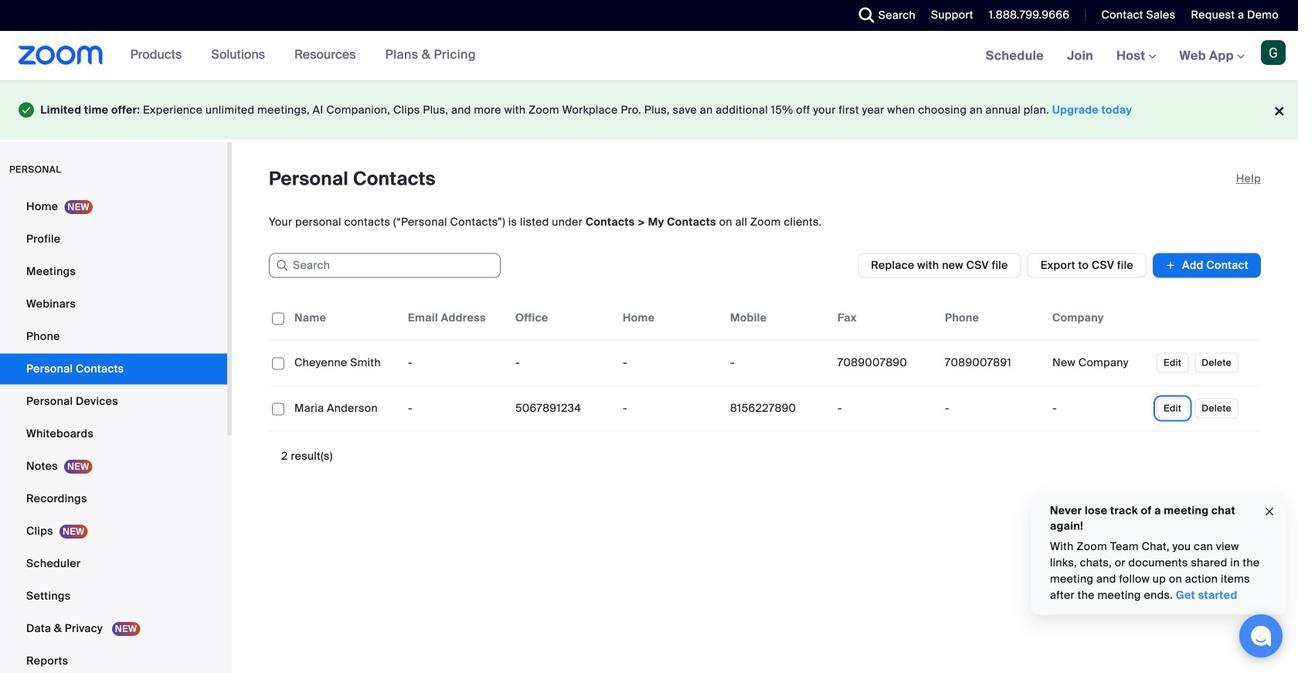 Task type: describe. For each thing, give the bounding box(es) containing it.
meetings navigation
[[974, 31, 1298, 82]]

zoom logo image
[[19, 46, 103, 65]]

Search Contacts Input text field
[[269, 253, 501, 278]]

type image
[[19, 99, 34, 121]]

profile picture image
[[1261, 40, 1286, 65]]

product information navigation
[[103, 31, 488, 80]]



Task type: locate. For each thing, give the bounding box(es) containing it.
footer
[[0, 80, 1298, 140]]

open chat image
[[1250, 625, 1272, 647]]

banner
[[0, 31, 1298, 82]]

application
[[269, 296, 1261, 432]]

cell
[[939, 347, 1046, 378], [1046, 347, 1154, 378], [939, 393, 1046, 424], [1046, 393, 1154, 424]]

personal menu menu
[[0, 191, 227, 673]]

add image
[[1165, 258, 1176, 273]]

close image
[[1264, 503, 1276, 521]]



Task type: vqa. For each thing, say whether or not it's contained in the screenshot.
Personal Menu menu
yes



